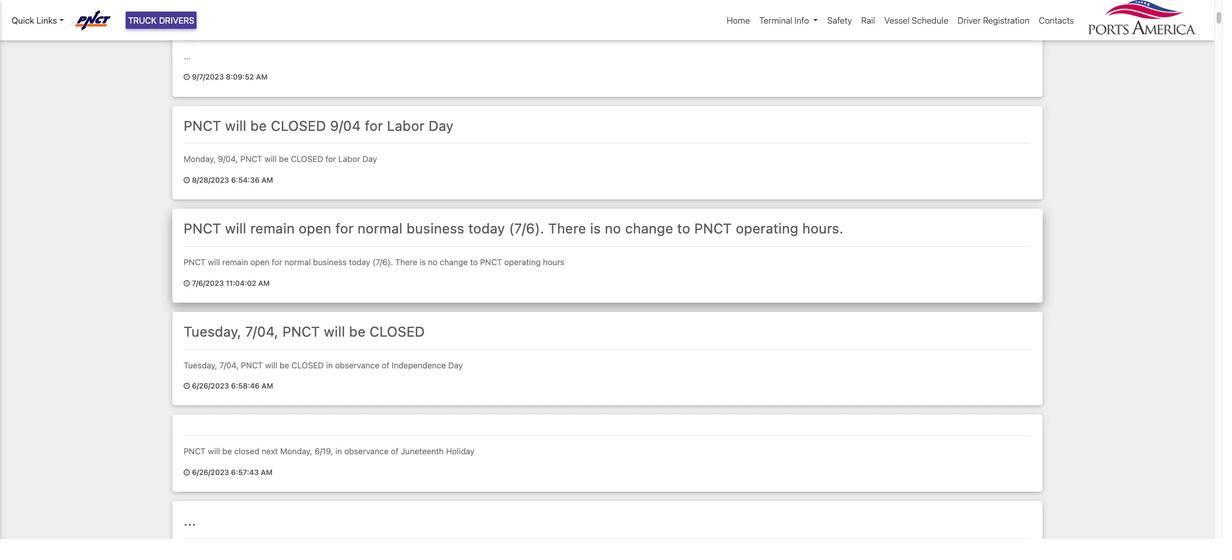 Task type: describe. For each thing, give the bounding box(es) containing it.
pnct will be closed 9/04 for labor day
[[184, 117, 454, 134]]

be for tuesday, 7/04, pnct will be closed in observance of independence day
[[280, 360, 289, 370]]

juneteenth
[[401, 447, 444, 456]]

to for hours
[[470, 257, 478, 267]]

remain for pnct will remain open for normal business today (7/6).  there is no change to pnct operating hours
[[222, 257, 248, 267]]

operating for hours.
[[736, 220, 799, 237]]

closed for monday, 9/04, pnct will be closed for labor day
[[291, 154, 323, 164]]

there for hours.
[[549, 220, 587, 237]]

closed for tuesday, 7/04, pnct will be closed in observance of independence day
[[292, 360, 324, 370]]

be for monday, 9/04, pnct will be closed for labor day
[[279, 154, 289, 164]]

safety link
[[823, 9, 857, 31]]

tuesday, 7/04, pnct will be closed
[[184, 323, 425, 340]]

7/6/2023 11:04:02 am
[[190, 279, 270, 288]]

clock o image for pnct will remain open for normal business today (7/6).  there is no change to pnct operating hours.
[[184, 280, 190, 287]]

7/04, for tuesday, 7/04, pnct will be closed in observance of independence day
[[220, 360, 239, 370]]

tuesday, for tuesday, 7/04, pnct will be closed
[[184, 323, 242, 340]]

tuesday, 7/04, pnct will be closed in observance of independence day
[[184, 360, 463, 370]]

am for remain
[[258, 279, 270, 288]]

today for pnct will remain open for normal business today (7/6).  there is no change to pnct operating hours.
[[469, 220, 505, 237]]

quick links link
[[12, 14, 64, 27]]

info
[[795, 15, 810, 25]]

6/26/2023 for 6:58:46
[[192, 382, 229, 391]]

0 horizontal spatial labor
[[339, 154, 360, 164]]

6/26/2023 6:58:46 am
[[190, 382, 273, 391]]

vessel schedule link
[[880, 9, 954, 31]]

quick
[[12, 15, 34, 25]]

1 vertical spatial in
[[336, 447, 342, 456]]

to for hours.
[[678, 220, 691, 237]]

6/26/2023 6:57:43 am
[[190, 468, 273, 477]]

will down 8/28/2023 6:54:36 am
[[225, 220, 247, 237]]

8/28/2023
[[192, 176, 229, 185]]

holiday
[[446, 447, 475, 456]]

schedule
[[912, 15, 949, 25]]

be up 'monday, 9/04, pnct will be closed for labor day'
[[250, 117, 267, 134]]

1 vertical spatial of
[[391, 447, 399, 456]]

1 vertical spatial observance
[[345, 447, 389, 456]]

0 vertical spatial labor
[[387, 117, 425, 134]]

links
[[37, 15, 57, 25]]

(7/6). for hours.
[[509, 220, 545, 237]]

change for hours
[[440, 257, 468, 267]]

contacts link
[[1035, 9, 1080, 31]]

closed
[[234, 447, 260, 456]]

open for pnct will remain open for normal business today (7/6).  there is no change to pnct operating hours.
[[299, 220, 332, 237]]

am for be
[[262, 176, 273, 185]]

is for hours.
[[591, 220, 601, 237]]

will up "9/04," in the left of the page
[[225, 117, 247, 134]]

2 ... from the top
[[184, 51, 191, 61]]

open for pnct will remain open for normal business today (7/6).  there is no change to pnct operating hours
[[251, 257, 270, 267]]

rail link
[[857, 9, 880, 31]]

registration
[[984, 15, 1030, 25]]

closed up 'monday, 9/04, pnct will be closed for labor day'
[[271, 117, 326, 134]]

normal for pnct will remain open for normal business today (7/6).  there is no change to pnct operating hours
[[285, 257, 311, 267]]

9/04
[[330, 117, 361, 134]]

driver
[[958, 15, 982, 25]]

8/28/2023 6:54:36 am
[[190, 176, 273, 185]]

clock o image for ...
[[184, 74, 190, 81]]

contacts
[[1040, 15, 1075, 25]]

no for hours.
[[605, 220, 622, 237]]

0 vertical spatial in
[[326, 360, 333, 370]]

today for pnct will remain open for normal business today (7/6).  there is no change to pnct operating hours
[[349, 257, 371, 267]]

9/7/2023
[[192, 73, 224, 82]]

be for tuesday, 7/04, pnct will be closed
[[349, 323, 366, 340]]

home
[[727, 15, 751, 25]]

will up the 7/6/2023
[[208, 257, 220, 267]]

rail
[[862, 15, 876, 25]]

0 vertical spatial observance
[[335, 360, 380, 370]]

6:58:46
[[231, 382, 260, 391]]

am down the next
[[261, 468, 273, 477]]

9/7/2023 8:09:52 am
[[190, 73, 268, 82]]



Task type: vqa. For each thing, say whether or not it's contained in the screenshot.


Task type: locate. For each thing, give the bounding box(es) containing it.
0 horizontal spatial there
[[396, 257, 418, 267]]

1 vertical spatial no
[[428, 257, 438, 267]]

0 vertical spatial 7/04,
[[245, 323, 279, 340]]

6/26/2023 for 6:57:43
[[192, 468, 229, 477]]

6:54:36
[[231, 176, 260, 185]]

quick links
[[12, 15, 57, 25]]

tuesday, for tuesday, 7/04, pnct will be closed in observance of independence day
[[184, 360, 217, 370]]

will up 6/26/2023 6:58:46 am
[[265, 360, 278, 370]]

1 vertical spatial day
[[363, 154, 377, 164]]

pnct
[[184, 117, 221, 134], [240, 154, 262, 164], [184, 220, 221, 237], [695, 220, 732, 237], [184, 257, 206, 267], [480, 257, 502, 267], [283, 323, 320, 340], [241, 360, 263, 370], [184, 447, 206, 456]]

in
[[326, 360, 333, 370], [336, 447, 342, 456]]

0 vertical spatial open
[[299, 220, 332, 237]]

1 vertical spatial (7/6).
[[373, 257, 393, 267]]

am right 6:58:46
[[262, 382, 273, 391]]

operating left hours.
[[736, 220, 799, 237]]

closed up "independence"
[[370, 323, 425, 340]]

closed
[[271, 117, 326, 134], [291, 154, 323, 164], [370, 323, 425, 340], [292, 360, 324, 370]]

there
[[549, 220, 587, 237], [396, 257, 418, 267]]

will
[[225, 117, 247, 134], [265, 154, 277, 164], [225, 220, 247, 237], [208, 257, 220, 267], [324, 323, 345, 340], [265, 360, 278, 370], [208, 447, 220, 456]]

of
[[382, 360, 390, 370], [391, 447, 399, 456]]

0 horizontal spatial change
[[440, 257, 468, 267]]

1 vertical spatial normal
[[285, 257, 311, 267]]

0 vertical spatial remain
[[250, 220, 295, 237]]

am right 11:04:02
[[258, 279, 270, 288]]

vessel
[[885, 15, 910, 25]]

1 tuesday, from the top
[[184, 323, 242, 340]]

open
[[299, 220, 332, 237], [251, 257, 270, 267]]

3 ... from the top
[[184, 513, 196, 529]]

5 clock o image from the top
[[184, 470, 190, 477]]

0 vertical spatial change
[[625, 220, 674, 237]]

for
[[365, 117, 383, 134], [326, 154, 336, 164], [336, 220, 354, 237], [272, 257, 283, 267]]

2 vertical spatial day
[[449, 360, 463, 370]]

0 horizontal spatial today
[[349, 257, 371, 267]]

remain for pnct will remain open for normal business today (7/6).  there is no change to pnct operating hours.
[[250, 220, 295, 237]]

business for pnct will remain open for normal business today (7/6).  there is no change to pnct operating hours
[[313, 257, 347, 267]]

0 horizontal spatial remain
[[222, 257, 248, 267]]

2 6/26/2023 from the top
[[192, 468, 229, 477]]

is
[[591, 220, 601, 237], [420, 257, 426, 267]]

1 vertical spatial to
[[470, 257, 478, 267]]

7/04, up 6/26/2023 6:58:46 am
[[220, 360, 239, 370]]

1 vertical spatial monday,
[[280, 447, 313, 456]]

0 vertical spatial monday,
[[184, 154, 216, 164]]

1 vertical spatial open
[[251, 257, 270, 267]]

2 vertical spatial ...
[[184, 513, 196, 529]]

1 vertical spatial remain
[[222, 257, 248, 267]]

no for hours
[[428, 257, 438, 267]]

day
[[429, 117, 454, 134], [363, 154, 377, 164], [449, 360, 463, 370]]

0 vertical spatial (7/6).
[[509, 220, 545, 237]]

0 horizontal spatial open
[[251, 257, 270, 267]]

1 horizontal spatial there
[[549, 220, 587, 237]]

monday, 9/04, pnct will be closed for labor day
[[184, 154, 377, 164]]

pnct will remain open for normal business today (7/6).  there is no change to pnct operating hours
[[184, 257, 565, 267]]

0 vertical spatial day
[[429, 117, 454, 134]]

terminal info link
[[755, 9, 823, 31]]

be up tuesday, 7/04, pnct will be closed in observance of independence day
[[349, 323, 366, 340]]

truck drivers
[[128, 15, 195, 25]]

change
[[625, 220, 674, 237], [440, 257, 468, 267]]

0 horizontal spatial 7/04,
[[220, 360, 239, 370]]

6/26/2023 left 6:58:46
[[192, 382, 229, 391]]

be down pnct will be closed 9/04 for labor day
[[279, 154, 289, 164]]

clock o image for pnct will be closed 9/04 for labor day
[[184, 177, 190, 184]]

1 horizontal spatial no
[[605, 220, 622, 237]]

be down 'tuesday, 7/04, pnct will be closed'
[[280, 360, 289, 370]]

6/26/2023
[[192, 382, 229, 391], [192, 468, 229, 477]]

am right 6:54:36
[[262, 176, 273, 185]]

0 horizontal spatial in
[[326, 360, 333, 370]]

0 horizontal spatial normal
[[285, 257, 311, 267]]

0 vertical spatial to
[[678, 220, 691, 237]]

am right 8:09:52
[[256, 73, 268, 82]]

0 vertical spatial there
[[549, 220, 587, 237]]

1 horizontal spatial business
[[407, 220, 465, 237]]

7/04,
[[245, 323, 279, 340], [220, 360, 239, 370]]

closed for tuesday, 7/04, pnct will be closed
[[370, 323, 425, 340]]

6/19,
[[315, 447, 333, 456]]

0 vertical spatial tuesday,
[[184, 323, 242, 340]]

in down 'tuesday, 7/04, pnct will be closed'
[[326, 360, 333, 370]]

closed down pnct will be closed 9/04 for labor day
[[291, 154, 323, 164]]

terminal info
[[760, 15, 810, 25]]

pnct will be closed next monday, 6/19, in observance of juneteenth holiday
[[184, 447, 475, 456]]

1 vertical spatial change
[[440, 257, 468, 267]]

monday,
[[184, 154, 216, 164], [280, 447, 313, 456]]

truck drivers link
[[126, 12, 197, 29]]

terminal
[[760, 15, 793, 25]]

hours.
[[803, 220, 844, 237]]

0 horizontal spatial operating
[[505, 257, 541, 267]]

2 tuesday, from the top
[[184, 360, 217, 370]]

(7/6). for hours
[[373, 257, 393, 267]]

1 horizontal spatial to
[[678, 220, 691, 237]]

there for hours
[[396, 257, 418, 267]]

0 horizontal spatial monday,
[[184, 154, 216, 164]]

today
[[469, 220, 505, 237], [349, 257, 371, 267]]

0 vertical spatial 6/26/2023
[[192, 382, 229, 391]]

1 vertical spatial 6/26/2023
[[192, 468, 229, 477]]

1 vertical spatial labor
[[339, 154, 360, 164]]

0 vertical spatial is
[[591, 220, 601, 237]]

of left juneteenth
[[391, 447, 399, 456]]

1 horizontal spatial open
[[299, 220, 332, 237]]

will up 6/26/2023 6:57:43 am
[[208, 447, 220, 456]]

1 vertical spatial 7/04,
[[220, 360, 239, 370]]

clock o image for tuesday, 7/04, pnct will be closed
[[184, 383, 190, 390]]

1 ... from the top
[[184, 14, 196, 31]]

am
[[256, 73, 268, 82], [262, 176, 273, 185], [258, 279, 270, 288], [262, 382, 273, 391], [261, 468, 273, 477]]

(7/6).
[[509, 220, 545, 237], [373, 257, 393, 267]]

1 horizontal spatial change
[[625, 220, 674, 237]]

1 vertical spatial tuesday,
[[184, 360, 217, 370]]

0 horizontal spatial to
[[470, 257, 478, 267]]

monday, up 8/28/2023
[[184, 154, 216, 164]]

monday, right the next
[[280, 447, 313, 456]]

change for hours.
[[625, 220, 674, 237]]

1 horizontal spatial today
[[469, 220, 505, 237]]

11:04:02
[[226, 279, 256, 288]]

9/04,
[[218, 154, 238, 164]]

be
[[250, 117, 267, 134], [279, 154, 289, 164], [349, 323, 366, 340], [280, 360, 289, 370], [222, 447, 232, 456]]

0 vertical spatial no
[[605, 220, 622, 237]]

3 clock o image from the top
[[184, 280, 190, 287]]

1 vertical spatial operating
[[505, 257, 541, 267]]

7/6/2023
[[192, 279, 224, 288]]

independence
[[392, 360, 446, 370]]

operating for hours
[[505, 257, 541, 267]]

normal
[[358, 220, 403, 237], [285, 257, 311, 267]]

7/04, for tuesday, 7/04, pnct will be closed
[[245, 323, 279, 340]]

6:57:43
[[231, 468, 259, 477]]

1 horizontal spatial remain
[[250, 220, 295, 237]]

1 6/26/2023 from the top
[[192, 382, 229, 391]]

clock o image
[[184, 74, 190, 81], [184, 177, 190, 184], [184, 280, 190, 287], [184, 383, 190, 390], [184, 470, 190, 477]]

0 horizontal spatial business
[[313, 257, 347, 267]]

0 vertical spatial today
[[469, 220, 505, 237]]

in right 6/19,
[[336, 447, 342, 456]]

8:09:52
[[226, 73, 254, 82]]

be left closed at the bottom left
[[222, 447, 232, 456]]

1 horizontal spatial (7/6).
[[509, 220, 545, 237]]

0 horizontal spatial no
[[428, 257, 438, 267]]

observance
[[335, 360, 380, 370], [345, 447, 389, 456]]

tuesday, down the 7/6/2023
[[184, 323, 242, 340]]

am for pnct
[[262, 382, 273, 391]]

will up tuesday, 7/04, pnct will be closed in observance of independence day
[[324, 323, 345, 340]]

1 clock o image from the top
[[184, 74, 190, 81]]

operating left hours
[[505, 257, 541, 267]]

tuesday,
[[184, 323, 242, 340], [184, 360, 217, 370]]

is for hours
[[420, 257, 426, 267]]

business
[[407, 220, 465, 237], [313, 257, 347, 267]]

1 horizontal spatial operating
[[736, 220, 799, 237]]

no
[[605, 220, 622, 237], [428, 257, 438, 267]]

truck
[[128, 15, 157, 25]]

1 horizontal spatial in
[[336, 447, 342, 456]]

driver registration link
[[954, 9, 1035, 31]]

0 vertical spatial normal
[[358, 220, 403, 237]]

normal for pnct will remain open for normal business today (7/6).  there is no change to pnct operating hours.
[[358, 220, 403, 237]]

tuesday, up 6/26/2023 6:58:46 am
[[184, 360, 217, 370]]

remain up 7/6/2023 11:04:02 am
[[222, 257, 248, 267]]

operating
[[736, 220, 799, 237], [505, 257, 541, 267]]

remain down 6:54:36
[[250, 220, 295, 237]]

0 horizontal spatial (7/6).
[[373, 257, 393, 267]]

0 horizontal spatial of
[[382, 360, 390, 370]]

2 clock o image from the top
[[184, 177, 190, 184]]

drivers
[[159, 15, 195, 25]]

driver registration
[[958, 15, 1030, 25]]

0 vertical spatial ...
[[184, 14, 196, 31]]

...
[[184, 14, 196, 31], [184, 51, 191, 61], [184, 513, 196, 529]]

0 vertical spatial business
[[407, 220, 465, 237]]

6/26/2023 left 6:57:43 on the bottom left of page
[[192, 468, 229, 477]]

1 horizontal spatial normal
[[358, 220, 403, 237]]

safety
[[828, 15, 853, 25]]

next
[[262, 447, 278, 456]]

hours
[[543, 257, 565, 267]]

0 horizontal spatial is
[[420, 257, 426, 267]]

will right "9/04," in the left of the page
[[265, 154, 277, 164]]

1 horizontal spatial monday,
[[280, 447, 313, 456]]

1 horizontal spatial labor
[[387, 117, 425, 134]]

of left "independence"
[[382, 360, 390, 370]]

1 vertical spatial there
[[396, 257, 418, 267]]

vessel schedule
[[885, 15, 949, 25]]

1 vertical spatial is
[[420, 257, 426, 267]]

pnct will remain open for normal business today (7/6).  there is no change to pnct operating hours.
[[184, 220, 844, 237]]

home link
[[723, 9, 755, 31]]

labor
[[387, 117, 425, 134], [339, 154, 360, 164]]

to
[[678, 220, 691, 237], [470, 257, 478, 267]]

7/04, down 11:04:02
[[245, 323, 279, 340]]

1 vertical spatial ...
[[184, 51, 191, 61]]

1 horizontal spatial of
[[391, 447, 399, 456]]

remain
[[250, 220, 295, 237], [222, 257, 248, 267]]

business for pnct will remain open for normal business today (7/6).  there is no change to pnct operating hours.
[[407, 220, 465, 237]]

1 vertical spatial today
[[349, 257, 371, 267]]

0 vertical spatial of
[[382, 360, 390, 370]]

0 vertical spatial operating
[[736, 220, 799, 237]]

4 clock o image from the top
[[184, 383, 190, 390]]

1 horizontal spatial is
[[591, 220, 601, 237]]

closed down 'tuesday, 7/04, pnct will be closed'
[[292, 360, 324, 370]]

1 horizontal spatial 7/04,
[[245, 323, 279, 340]]

1 vertical spatial business
[[313, 257, 347, 267]]



